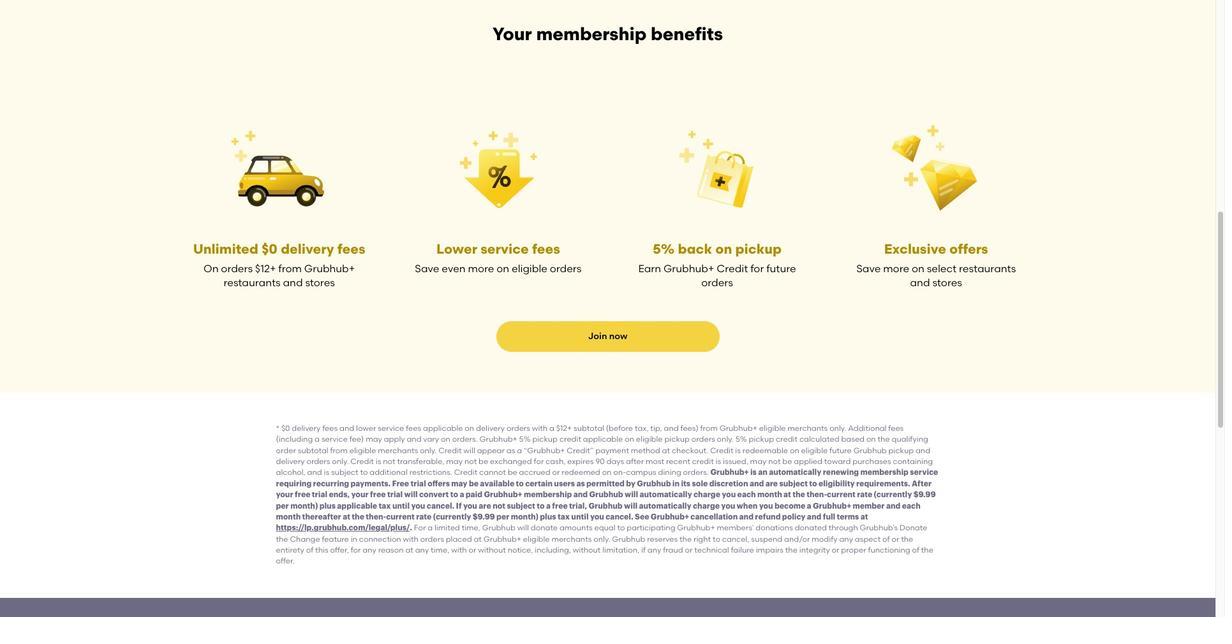 Task type: vqa. For each thing, say whether or not it's contained in the screenshot.
find
no



Task type: describe. For each thing, give the bounding box(es) containing it.
functioning
[[868, 546, 910, 555]]

delivery inside the unlimited $0 delivery fees on orders $12+ from grubhub+ restaurants and stores
[[281, 241, 334, 257]]

1 vertical spatial current
[[386, 514, 415, 521]]

be left "applied"
[[783, 458, 792, 467]]

not down redeemable
[[769, 458, 781, 467]]

1 horizontal spatial per
[[497, 514, 510, 521]]

on inside lower service fees save even more on eligible orders
[[497, 263, 509, 275]]

0 horizontal spatial orders.
[[452, 435, 478, 444]]

a right become
[[807, 503, 812, 510]]

reserves
[[647, 535, 678, 544]]

is up issued,
[[735, 446, 741, 455]]

is up recurring
[[324, 469, 329, 478]]

or up functioning
[[892, 535, 900, 544]]

1 horizontal spatial (currently
[[874, 492, 912, 499]]

placed
[[446, 535, 472, 544]]

free
[[392, 480, 409, 488]]

a up exchanged
[[517, 446, 522, 455]]

for a limited time, grubhub will donate amounts equal to participating grubhub+ members' donations donated through grubhub's donate the change feature in connection with orders placed at grubhub+ eligible merchants only. grubhub reserves the right to cancel, suspend and/or modify any aspect of or the entirety of this offer, for any reason at any time, with or without notice, including, without limitation, if any fraud or technical failure impairs the integrity or proper functioning of the offer.
[[276, 524, 934, 566]]

cash,
[[546, 458, 566, 467]]

thereafter
[[302, 514, 341, 521]]

transferable,
[[397, 458, 445, 467]]

its
[[681, 480, 691, 488]]

after
[[626, 458, 644, 467]]

5% back on pickup earn grubhub+ credit for future orders
[[639, 241, 796, 289]]

1 horizontal spatial rate
[[857, 492, 873, 499]]

will down by
[[625, 492, 638, 499]]

golden arrow with a percentage sign within points down and is surrounded by grubhub+ sparkles image
[[410, 109, 586, 230]]

orders inside "for a limited time, grubhub will donate amounts equal to participating grubhub+ members' donations donated through grubhub's donate the change feature in connection with orders placed at grubhub+ eligible merchants only. grubhub reserves the right to cancel, suspend and/or modify any aspect of or the entirety of this offer, for any reason at any time, with or without notice, including, without limitation, if any fraud or technical failure impairs the integrity or proper functioning of the offer."
[[420, 535, 444, 544]]

additional
[[848, 424, 887, 433]]

1 vertical spatial are
[[479, 503, 491, 510]]

if
[[641, 546, 646, 555]]

equal
[[595, 524, 616, 533]]

only. down vary
[[420, 446, 437, 455]]

0 vertical spatial merchants
[[788, 424, 828, 433]]

1 horizontal spatial free
[[370, 492, 386, 499]]

1 vertical spatial cancel.
[[606, 514, 634, 521]]

now
[[609, 331, 628, 342]]

become
[[775, 503, 806, 510]]

participating
[[627, 524, 676, 533]]

will inside * $0 delivery fees and lower service fees applicable on delivery orders with a $12+ subtotal (before tax, tip, and fees) from grubhub+ eligible merchants only. additional fees (including a service fee) may apply and vary on orders. grubhub+ 5% pickup credit applicable on eligible pickup orders only. 5% pickup credit calculated based on the qualifying order subtotal from eligible merchants only. credit will appear as a "grubhub+ credit" payment method at checkout. credit is redeemable on eligible future grubhub pickup and delivery orders only. credit is not transferable, may not be exchanged for cash, expires 90 days after most recent credit is issued, may not be applied toward purchases containing alcohol, and is subject to additional restrictions. credit cannot be accrued or redeemed on on-campus dining orders.
[[464, 446, 475, 455]]

$0 for unlimited
[[262, 241, 278, 257]]

pickup down fees)
[[665, 435, 690, 444]]

1 horizontal spatial time,
[[462, 524, 481, 533]]

alcohol,
[[276, 469, 305, 478]]

donate
[[900, 524, 928, 533]]

at right placed
[[474, 535, 482, 544]]

campus
[[626, 469, 657, 478]]

0 horizontal spatial free
[[295, 492, 310, 499]]

orders inside the unlimited $0 delivery fees on orders $12+ from grubhub+ restaurants and stores
[[221, 263, 253, 275]]

not inside the grubhub+ is an automatically renewing membership service requiring recurring payments. free trial offers may be available to certain users as permitted by grubhub in its sole discretion and are subject to eligibility requirements. after your free trial ends, your free trial will convert to a paid grubhub+ membership and grubhub will automatically charge you each month at the then-current rate (currently $9.99 per month) plus applicable tax until you cancel. if you are not subject to a free trial, grubhub will automatically charge you when you become a grubhub+ member and each month thereafter at the then-current rate (currently $9.99 per month) plus tax until you cancel. see grubhub+ cancellation and refund policy and full terms at https://lp.grubhub.com/legal/plus/ .
[[493, 503, 506, 510]]

0 vertical spatial applicable
[[423, 424, 463, 433]]

with inside * $0 delivery fees and lower service fees applicable on delivery orders with a $12+ subtotal (before tax, tip, and fees) from grubhub+ eligible merchants only. additional fees (including a service fee) may apply and vary on orders. grubhub+ 5% pickup credit applicable on eligible pickup orders only. 5% pickup credit calculated based on the qualifying order subtotal from eligible merchants only. credit will appear as a "grubhub+ credit" payment method at checkout. credit is redeemable on eligible future grubhub pickup and delivery orders only. credit is not transferable, may not be exchanged for cash, expires 90 days after most recent credit is issued, may not be applied toward purchases containing alcohol, and is subject to additional restrictions. credit cannot be accrued or redeemed on on-campus dining orders.
[[532, 424, 548, 433]]

more inside lower service fees save even more on eligible orders
[[468, 263, 494, 275]]

not up paid
[[465, 458, 477, 467]]

2 horizontal spatial 5%
[[736, 435, 747, 444]]

1 without from the left
[[478, 546, 506, 555]]

a right the (including
[[315, 435, 320, 444]]

1 charge from the top
[[694, 492, 721, 499]]

payment
[[596, 446, 629, 455]]

is up additional
[[376, 458, 381, 467]]

based
[[841, 435, 865, 444]]

join
[[588, 331, 607, 342]]

is left issued,
[[716, 458, 721, 467]]

0 horizontal spatial tax
[[379, 503, 391, 510]]

1 horizontal spatial subject
[[507, 503, 535, 510]]

on inside 5% back on pickup earn grubhub+ credit for future orders
[[716, 241, 732, 257]]

fees inside the unlimited $0 delivery fees on orders $12+ from grubhub+ restaurants and stores
[[337, 241, 366, 257]]

2 vertical spatial with
[[451, 546, 467, 555]]

at down member
[[861, 514, 868, 521]]

offers inside the grubhub+ is an automatically renewing membership service requiring recurring payments. free trial offers may be available to certain users as permitted by grubhub in its sole discretion and are subject to eligibility requirements. after your free trial ends, your free trial will convert to a paid grubhub+ membership and grubhub will automatically charge you each month at the then-current rate (currently $9.99 per month) plus applicable tax until you cancel. if you are not subject to a free trial, grubhub will automatically charge you when you become a grubhub+ member and each month thereafter at the then-current rate (currently $9.99 per month) plus tax until you cancel. see grubhub+ cancellation and refund policy and full terms at https://lp.grubhub.com/legal/plus/ .
[[428, 480, 450, 488]]

limitation,
[[603, 546, 640, 555]]

any down for
[[415, 546, 429, 555]]

appear
[[477, 446, 505, 455]]

or down modify
[[832, 546, 840, 555]]

failure
[[731, 546, 754, 555]]

1 vertical spatial tax
[[558, 514, 570, 521]]

feature
[[322, 535, 349, 544]]

cancel,
[[722, 535, 750, 544]]

future inside 5% back on pickup earn grubhub+ credit for future orders
[[767, 263, 796, 275]]

back
[[678, 241, 712, 257]]

tax,
[[635, 424, 649, 433]]

$0 for *
[[281, 424, 290, 433]]

unlimited $0 delivery fees on orders $12+ from grubhub+ restaurants and stores
[[193, 241, 366, 289]]

1 vertical spatial membership
[[861, 469, 909, 477]]

2 horizontal spatial free
[[552, 503, 568, 510]]

to down "applied"
[[809, 480, 817, 488]]

2 vertical spatial membership
[[524, 492, 572, 499]]

renewing
[[823, 469, 859, 477]]

pickup up redeemable
[[749, 435, 774, 444]]

service left "fee)" at the bottom of page
[[322, 435, 348, 444]]

including,
[[535, 546, 571, 555]]

0 horizontal spatial subtotal
[[298, 446, 328, 455]]

credit"
[[567, 446, 594, 455]]

apply
[[384, 435, 405, 444]]

2 horizontal spatial of
[[912, 546, 920, 555]]

terms
[[837, 514, 859, 521]]

(including
[[276, 435, 313, 444]]

full
[[823, 514, 836, 521]]

member
[[853, 503, 885, 510]]

additional
[[370, 469, 408, 478]]

or right fraud
[[685, 546, 693, 555]]

your
[[493, 23, 532, 45]]

0 horizontal spatial (currently
[[433, 514, 471, 521]]

vary
[[423, 435, 439, 444]]

grubhub+ inside 5% back on pickup earn grubhub+ credit for future orders
[[664, 263, 714, 275]]

aspect
[[855, 535, 881, 544]]

you up refund
[[759, 503, 773, 510]]

1 vertical spatial automatically
[[640, 492, 692, 499]]

grubhub inside * $0 delivery fees and lower service fees applicable on delivery orders with a $12+ subtotal (before tax, tip, and fees) from grubhub+ eligible merchants only. additional fees (including a service fee) may apply and vary on orders. grubhub+ 5% pickup credit applicable on eligible pickup orders only. 5% pickup credit calculated based on the qualifying order subtotal from eligible merchants only. credit will appear as a "grubhub+ credit" payment method at checkout. credit is redeemable on eligible future grubhub pickup and delivery orders only. credit is not transferable, may not be exchanged for cash, expires 90 days after most recent credit is issued, may not be applied toward purchases containing alcohol, and is subject to additional restrictions. credit cannot be accrued or redeemed on on-campus dining orders.
[[854, 446, 887, 455]]

1 horizontal spatial of
[[883, 535, 890, 544]]

you down "convert"
[[411, 503, 425, 510]]

1 vertical spatial with
[[403, 535, 419, 544]]

impairs
[[756, 546, 784, 555]]

lower
[[356, 424, 376, 433]]

1 vertical spatial then-
[[366, 514, 386, 521]]

exclusive offers save more on select restaurants and stores
[[857, 241, 1016, 289]]

certain
[[525, 480, 553, 488]]

any down through
[[840, 535, 853, 544]]

to down 'accrued'
[[516, 480, 524, 488]]

for inside "for a limited time, grubhub will donate amounts equal to participating grubhub+ members' donations donated through grubhub's donate the change feature in connection with orders placed at grubhub+ eligible merchants only. grubhub reserves the right to cancel, suspend and/or modify any aspect of or the entirety of this offer, for any reason at any time, with or without notice, including, without limitation, if any fraud or technical failure impairs the integrity or proper functioning of the offer."
[[351, 546, 361, 555]]

restaurants inside the unlimited $0 delivery fees on orders $12+ from grubhub+ restaurants and stores
[[224, 277, 281, 289]]

2 horizontal spatial trial
[[411, 480, 426, 488]]

issued,
[[723, 458, 749, 467]]

golden car with grubhub+ style sparkles left in a trail behind it image
[[191, 109, 367, 230]]

2 horizontal spatial credit
[[776, 435, 798, 444]]

1 horizontal spatial trial
[[387, 492, 403, 499]]

offer.
[[276, 557, 295, 566]]

integrity
[[800, 546, 830, 555]]

(before
[[606, 424, 633, 433]]

restaurants inside exclusive offers save more on select restaurants and stores
[[959, 263, 1016, 275]]

you up cancellation
[[721, 503, 735, 510]]

orders inside lower service fees save even more on eligible orders
[[550, 263, 582, 275]]

0 vertical spatial month)
[[291, 503, 318, 510]]

offers inside exclusive offers save more on select restaurants and stores
[[950, 241, 988, 257]]

or down placed
[[469, 546, 476, 555]]

1 horizontal spatial month)
[[511, 514, 539, 521]]

days
[[607, 458, 624, 467]]

0 vertical spatial cancel.
[[427, 503, 455, 510]]

only. inside "for a limited time, grubhub will donate amounts equal to participating grubhub+ members' donations donated through grubhub's donate the change feature in connection with orders placed at grubhub+ eligible merchants only. grubhub reserves the right to cancel, suspend and/or modify any aspect of or the entirety of this offer, for any reason at any time, with or without notice, including, without limitation, if any fraud or technical failure impairs the integrity or proper functioning of the offer."
[[594, 535, 610, 544]]

paid
[[466, 492, 483, 499]]

be down the appear
[[479, 458, 488, 467]]

1 horizontal spatial $9.99
[[914, 492, 936, 499]]

most
[[646, 458, 664, 467]]

more inside exclusive offers save more on select restaurants and stores
[[883, 263, 910, 275]]

1 vertical spatial $9.99
[[473, 514, 495, 521]]

0 horizontal spatial trial
[[312, 492, 328, 499]]

for inside * $0 delivery fees and lower service fees applicable on delivery orders with a $12+ subtotal (before tax, tip, and fees) from grubhub+ eligible merchants only. additional fees (including a service fee) may apply and vary on orders. grubhub+ 5% pickup credit applicable on eligible pickup orders only. 5% pickup credit calculated based on the qualifying order subtotal from eligible merchants only. credit will appear as a "grubhub+ credit" payment method at checkout. credit is redeemable on eligible future grubhub pickup and delivery orders only. credit is not transferable, may not be exchanged for cash, expires 90 days after most recent credit is issued, may not be applied toward purchases containing alcohol, and is subject to additional restrictions. credit cannot be accrued or redeemed on on-campus dining orders.
[[534, 458, 544, 467]]

may inside the grubhub+ is an automatically renewing membership service requiring recurring payments. free trial offers may be available to certain users as permitted by grubhub in its sole discretion and are subject to eligibility requirements. after your free trial ends, your free trial will convert to a paid grubhub+ membership and grubhub will automatically charge you each month at the then-current rate (currently $9.99 per month) plus applicable tax until you cancel. if you are not subject to a free trial, grubhub will automatically charge you when you become a grubhub+ member and each month thereafter at the then-current rate (currently $9.99 per month) plus tax until you cancel. see grubhub+ cancellation and refund policy and full terms at https://lp.grubhub.com/legal/plus/ .
[[451, 480, 468, 488]]

will inside "for a limited time, grubhub will donate amounts equal to participating grubhub+ members' donations donated through grubhub's donate the change feature in connection with orders placed at grubhub+ eligible merchants only. grubhub reserves the right to cancel, suspend and/or modify any aspect of or the entirety of this offer, for any reason at any time, with or without notice, including, without limitation, if any fraud or technical failure impairs the integrity or proper functioning of the offer."
[[517, 524, 529, 533]]

0 horizontal spatial merchants
[[378, 446, 418, 455]]

pickup down qualifying at the bottom right of the page
[[889, 446, 914, 455]]

benefits
[[651, 23, 723, 45]]

calculated
[[800, 435, 840, 444]]

right
[[694, 535, 711, 544]]

sole
[[692, 480, 708, 488]]

join now
[[588, 331, 628, 342]]

amounts
[[560, 524, 593, 533]]

fees inside lower service fees save even more on eligible orders
[[532, 241, 560, 257]]

applied
[[794, 458, 823, 467]]

5% inside 5% back on pickup earn grubhub+ credit for future orders
[[653, 241, 675, 257]]

only. up recurring
[[332, 458, 349, 467]]

unlimited
[[193, 241, 258, 257]]

to down certain on the bottom left of page
[[537, 503, 545, 510]]

containing
[[893, 458, 933, 467]]

stores inside the unlimited $0 delivery fees on orders $12+ from grubhub+ restaurants and stores
[[305, 277, 335, 289]]

only. up issued,
[[717, 435, 734, 444]]

1 horizontal spatial from
[[330, 446, 348, 455]]

purchases
[[853, 458, 891, 467]]

0 vertical spatial automatically
[[769, 469, 822, 477]]

in inside the grubhub+ is an automatically renewing membership service requiring recurring payments. free trial offers may be available to certain users as permitted by grubhub in its sole discretion and are subject to eligibility requirements. after your free trial ends, your free trial will convert to a paid grubhub+ membership and grubhub will automatically charge you each month at the then-current rate (currently $9.99 per month) plus applicable tax until you cancel. if you are not subject to a free trial, grubhub will automatically charge you when you become a grubhub+ member and each month thereafter at the then-current rate (currently $9.99 per month) plus tax until you cancel. see grubhub+ cancellation and refund policy and full terms at https://lp.grubhub.com/legal/plus/ .
[[673, 480, 680, 488]]

0 vertical spatial plus
[[320, 503, 336, 510]]

dining
[[658, 469, 681, 478]]

0 vertical spatial per
[[276, 503, 289, 510]]

eligibility
[[819, 480, 855, 488]]

0 vertical spatial until
[[392, 503, 410, 510]]

any down 'connection'
[[363, 546, 376, 555]]

requirements.
[[856, 480, 911, 488]]

will down free
[[404, 492, 418, 499]]

lower service fees save even more on eligible orders
[[415, 241, 582, 275]]

2 horizontal spatial applicable
[[583, 435, 623, 444]]

any right if
[[648, 546, 661, 555]]

at up https://lp.grubhub.com/legal/plus/ link
[[343, 514, 350, 521]]

through
[[829, 524, 858, 533]]

on-
[[614, 469, 626, 478]]

cancellation
[[691, 514, 738, 521]]

only. up the based
[[830, 424, 847, 433]]

available
[[480, 480, 515, 488]]

a up donate
[[546, 503, 551, 510]]

1 horizontal spatial are
[[766, 480, 778, 488]]

pickup inside 5% back on pickup earn grubhub+ credit for future orders
[[736, 241, 782, 257]]

golden diamond with grubhub+ sparkles around it image
[[848, 109, 1025, 230]]

2 vertical spatial automatically
[[639, 503, 692, 510]]

1 horizontal spatial month
[[758, 492, 782, 499]]

tip,
[[651, 424, 662, 433]]

0 horizontal spatial time,
[[431, 546, 450, 555]]

$12+ inside * $0 delivery fees and lower service fees applicable on delivery orders with a $12+ subtotal (before tax, tip, and fees) from grubhub+ eligible merchants only. additional fees (including a service fee) may apply and vary on orders. grubhub+ 5% pickup credit applicable on eligible pickup orders only. 5% pickup credit calculated based on the qualifying order subtotal from eligible merchants only. credit will appear as a "grubhub+ credit" payment method at checkout. credit is redeemable on eligible future grubhub pickup and delivery orders only. credit is not transferable, may not be exchanged for cash, expires 90 days after most recent credit is issued, may not be applied toward purchases containing alcohol, and is subject to additional restrictions. credit cannot be accrued or redeemed on on-campus dining orders.
[[556, 424, 572, 433]]

0 horizontal spatial of
[[306, 546, 314, 555]]

change
[[290, 535, 320, 544]]

1 vertical spatial each
[[902, 503, 921, 510]]

earn
[[639, 263, 661, 275]]

you down discretion
[[722, 492, 736, 499]]

to right equal
[[617, 524, 625, 533]]

subject inside * $0 delivery fees and lower service fees applicable on delivery orders with a $12+ subtotal (before tax, tip, and fees) from grubhub+ eligible merchants only. additional fees (including a service fee) may apply and vary on orders. grubhub+ 5% pickup credit applicable on eligible pickup orders only. 5% pickup credit calculated based on the qualifying order subtotal from eligible merchants only. credit will appear as a "grubhub+ credit" payment method at checkout. credit is redeemable on eligible future grubhub pickup and delivery orders only. credit is not transferable, may not be exchanged for cash, expires 90 days after most recent credit is issued, may not be applied toward purchases containing alcohol, and is subject to additional restrictions. credit cannot be accrued or redeemed on on-campus dining orders.
[[331, 469, 358, 478]]

recurring
[[313, 480, 349, 488]]



Task type: locate. For each thing, give the bounding box(es) containing it.
0 vertical spatial offers
[[950, 241, 988, 257]]

without left "notice,"
[[478, 546, 506, 555]]

eligible inside lower service fees save even more on eligible orders
[[512, 263, 548, 275]]

0 vertical spatial then-
[[807, 492, 827, 499]]

0 horizontal spatial then-
[[366, 514, 386, 521]]

1 horizontal spatial without
[[573, 546, 601, 555]]

month) up donate
[[511, 514, 539, 521]]

1 horizontal spatial offers
[[950, 241, 988, 257]]

merchants down the amounts
[[552, 535, 592, 544]]

rate
[[857, 492, 873, 499], [416, 514, 432, 521]]

"grubhub+
[[524, 446, 565, 455]]

0 horizontal spatial month)
[[291, 503, 318, 510]]

0 horizontal spatial more
[[468, 263, 494, 275]]

subject
[[331, 469, 358, 478], [780, 480, 808, 488], [507, 503, 535, 510]]

be inside the grubhub+ is an automatically renewing membership service requiring recurring payments. free trial offers may be available to certain users as permitted by grubhub in its sole discretion and are subject to eligibility requirements. after your free trial ends, your free trial will convert to a paid grubhub+ membership and grubhub will automatically charge you each month at the then-current rate (currently $9.99 per month) plus applicable tax until you cancel. if you are not subject to a free trial, grubhub will automatically charge you when you become a grubhub+ member and each month thereafter at the then-current rate (currently $9.99 per month) plus tax until you cancel. see grubhub+ cancellation and refund policy and full terms at https://lp.grubhub.com/legal/plus/ .
[[469, 480, 479, 488]]

free down payments.
[[370, 492, 386, 499]]

1 horizontal spatial in
[[673, 480, 680, 488]]

1 horizontal spatial cancel.
[[606, 514, 634, 521]]

service right the lower
[[481, 241, 529, 257]]

plus up thereafter
[[320, 503, 336, 510]]

0 vertical spatial (currently
[[874, 492, 912, 499]]

toward
[[824, 458, 851, 467]]

permitted
[[587, 480, 625, 488]]

not up additional
[[383, 458, 395, 467]]

will
[[464, 446, 475, 455], [404, 492, 418, 499], [625, 492, 638, 499], [624, 503, 638, 510], [517, 524, 529, 533]]

is left an
[[751, 469, 757, 477]]

per down available
[[497, 514, 510, 521]]

0 vertical spatial subtotal
[[574, 424, 604, 433]]

1 vertical spatial month)
[[511, 514, 539, 521]]

tax
[[379, 503, 391, 510], [558, 514, 570, 521]]

1 vertical spatial orders.
[[683, 469, 709, 478]]

month) up thereafter
[[291, 503, 318, 510]]

1 horizontal spatial with
[[451, 546, 467, 555]]

1 vertical spatial rate
[[416, 514, 432, 521]]

1 horizontal spatial plus
[[540, 514, 556, 521]]

0 vertical spatial current
[[827, 492, 856, 499]]

offers up select
[[950, 241, 988, 257]]

may up an
[[750, 458, 767, 467]]

as inside the grubhub+ is an automatically renewing membership service requiring recurring payments. free trial offers may be available to certain users as permitted by grubhub in its sole discretion and are subject to eligibility requirements. after your free trial ends, your free trial will convert to a paid grubhub+ membership and grubhub will automatically charge you each month at the then-current rate (currently $9.99 per month) plus applicable tax until you cancel. if you are not subject to a free trial, grubhub will automatically charge you when you become a grubhub+ member and each month thereafter at the then-current rate (currently $9.99 per month) plus tax until you cancel. see grubhub+ cancellation and refund policy and full terms at https://lp.grubhub.com/legal/plus/ .
[[577, 480, 585, 488]]

ends,
[[329, 492, 350, 499]]

1 save from the left
[[415, 263, 439, 275]]

will up see
[[624, 503, 638, 510]]

at inside * $0 delivery fees and lower service fees applicable on delivery orders with a $12+ subtotal (before tax, tip, and fees) from grubhub+ eligible merchants only. additional fees (including a service fee) may apply and vary on orders. grubhub+ 5% pickup credit applicable on eligible pickup orders only. 5% pickup credit calculated based on the qualifying order subtotal from eligible merchants only. credit will appear as a "grubhub+ credit" payment method at checkout. credit is redeemable on eligible future grubhub pickup and delivery orders only. credit is not transferable, may not be exchanged for cash, expires 90 days after most recent credit is issued, may not be applied toward purchases containing alcohol, and is subject to additional restrictions. credit cannot be accrued or redeemed on on-campus dining orders.
[[662, 446, 670, 455]]

fraud
[[663, 546, 683, 555]]

* $0 delivery fees and lower service fees applicable on delivery orders with a $12+ subtotal (before tax, tip, and fees) from grubhub+ eligible merchants only. additional fees (including a service fee) may apply and vary on orders. grubhub+ 5% pickup credit applicable on eligible pickup orders only. 5% pickup credit calculated based on the qualifying order subtotal from eligible merchants only. credit will appear as a "grubhub+ credit" payment method at checkout. credit is redeemable on eligible future grubhub pickup and delivery orders only. credit is not transferable, may not be exchanged for cash, expires 90 days after most recent credit is issued, may not be applied toward purchases containing alcohol, and is subject to additional restrictions. credit cannot be accrued or redeemed on on-campus dining orders.
[[276, 424, 933, 478]]

1 your from the left
[[276, 492, 293, 499]]

plus up donate
[[540, 514, 556, 521]]

credit
[[560, 435, 581, 444], [776, 435, 798, 444], [692, 458, 714, 467]]

by
[[626, 480, 636, 488]]

credit down checkout. in the bottom of the page
[[692, 458, 714, 467]]

future inside * $0 delivery fees and lower service fees applicable on delivery orders with a $12+ subtotal (before tax, tip, and fees) from grubhub+ eligible merchants only. additional fees (including a service fee) may apply and vary on orders. grubhub+ 5% pickup credit applicable on eligible pickup orders only. 5% pickup credit calculated based on the qualifying order subtotal from eligible merchants only. credit will appear as a "grubhub+ credit" payment method at checkout. credit is redeemable on eligible future grubhub pickup and delivery orders only. credit is not transferable, may not be exchanged for cash, expires 90 days after most recent credit is issued, may not be applied toward purchases containing alcohol, and is subject to additional restrictions. credit cannot be accrued or redeemed on on-campus dining orders.
[[830, 446, 852, 455]]

0 horizontal spatial 5%
[[519, 435, 531, 444]]

1 horizontal spatial save
[[857, 263, 881, 275]]

https://lp.grubhub.com/legal/plus/
[[276, 525, 410, 532]]

and inside the unlimited $0 delivery fees on orders $12+ from grubhub+ restaurants and stores
[[283, 277, 303, 289]]

applicable up payment
[[583, 435, 623, 444]]

may
[[366, 435, 382, 444], [446, 458, 463, 467], [750, 458, 767, 467], [451, 480, 468, 488]]

then- up 'connection'
[[366, 514, 386, 521]]

applicable inside the grubhub+ is an automatically renewing membership service requiring recurring payments. free trial offers may be available to certain users as permitted by grubhub in its sole discretion and are subject to eligibility requirements. after your free trial ends, your free trial will convert to a paid grubhub+ membership and grubhub will automatically charge you each month at the then-current rate (currently $9.99 per month) plus applicable tax until you cancel. if you are not subject to a free trial, grubhub will automatically charge you when you become a grubhub+ member and each month thereafter at the then-current rate (currently $9.99 per month) plus tax until you cancel. see grubhub+ cancellation and refund policy and full terms at https://lp.grubhub.com/legal/plus/ .
[[337, 503, 377, 510]]

orders. up sole
[[683, 469, 709, 478]]

0 vertical spatial month
[[758, 492, 782, 499]]

a up "if"
[[460, 492, 464, 499]]

lower
[[437, 241, 477, 257]]

0 vertical spatial tax
[[379, 503, 391, 510]]

on inside exclusive offers save more on select restaurants and stores
[[912, 263, 925, 275]]

of
[[883, 535, 890, 544], [306, 546, 314, 555], [912, 546, 920, 555]]

1 horizontal spatial current
[[827, 492, 856, 499]]

1 vertical spatial for
[[534, 458, 544, 467]]

1 vertical spatial as
[[577, 480, 585, 488]]

0 horizontal spatial $12+
[[255, 263, 276, 275]]

users
[[554, 480, 575, 488]]

an
[[758, 469, 768, 477]]

qualifying
[[892, 435, 929, 444]]

your down requiring
[[276, 492, 293, 499]]

2 stores from the left
[[933, 277, 962, 289]]

1 vertical spatial restaurants
[[224, 277, 281, 289]]

until
[[392, 503, 410, 510], [571, 514, 589, 521]]

service up apply
[[378, 424, 404, 433]]

time, down placed
[[431, 546, 450, 555]]

in left its at the bottom of the page
[[673, 480, 680, 488]]

requiring
[[276, 480, 312, 488]]

0 vertical spatial orders.
[[452, 435, 478, 444]]

0 vertical spatial subject
[[331, 469, 358, 478]]

may up restrictions.
[[446, 458, 463, 467]]

credit inside 5% back on pickup earn grubhub+ credit for future orders
[[717, 263, 748, 275]]

to up "if"
[[450, 492, 458, 499]]

only. down equal
[[594, 535, 610, 544]]

may up paid
[[451, 480, 468, 488]]

with down .
[[403, 535, 419, 544]]

2 without from the left
[[573, 546, 601, 555]]

0 horizontal spatial credit
[[560, 435, 581, 444]]

1 horizontal spatial each
[[902, 503, 921, 510]]

the
[[878, 435, 890, 444], [793, 492, 805, 499], [352, 514, 364, 521], [276, 535, 288, 544], [680, 535, 692, 544], [901, 535, 914, 544], [786, 546, 798, 555], [922, 546, 934, 555]]

subtotal down the (including
[[298, 446, 328, 455]]

5%
[[653, 241, 675, 257], [519, 435, 531, 444], [736, 435, 747, 444]]

0 vertical spatial time,
[[462, 524, 481, 533]]

in inside "for a limited time, grubhub will donate amounts equal to participating grubhub+ members' donations donated through grubhub's donate the change feature in connection with orders placed at grubhub+ eligible merchants only. grubhub reserves the right to cancel, suspend and/or modify any aspect of or the entirety of this offer, for any reason at any time, with or without notice, including, without limitation, if any fraud or technical failure impairs the integrity or proper functioning of the offer."
[[351, 535, 357, 544]]

1 vertical spatial subtotal
[[298, 446, 328, 455]]

any
[[840, 535, 853, 544], [363, 546, 376, 555], [415, 546, 429, 555], [648, 546, 661, 555]]

1 more from the left
[[468, 263, 494, 275]]

are down an
[[766, 480, 778, 488]]

1 vertical spatial until
[[571, 514, 589, 521]]

members'
[[717, 524, 754, 533]]

2 more from the left
[[883, 263, 910, 275]]

per down requiring
[[276, 503, 289, 510]]

$0 right *
[[281, 424, 290, 433]]

5% up issued,
[[736, 435, 747, 444]]

0 horizontal spatial as
[[507, 446, 515, 455]]

a
[[550, 424, 555, 433], [315, 435, 320, 444], [517, 446, 522, 455], [460, 492, 464, 499], [546, 503, 551, 510], [807, 503, 812, 510], [428, 524, 433, 533]]

1 horizontal spatial then-
[[807, 492, 827, 499]]

1 horizontal spatial $12+
[[556, 424, 572, 433]]

per
[[276, 503, 289, 510], [497, 514, 510, 521]]

fees
[[337, 241, 366, 257], [532, 241, 560, 257], [322, 424, 338, 433], [406, 424, 421, 433], [889, 424, 904, 433]]

1 vertical spatial subject
[[780, 480, 808, 488]]

eligible inside "for a limited time, grubhub will donate amounts equal to participating grubhub+ members' donations donated through grubhub's donate the change feature in connection with orders placed at grubhub+ eligible merchants only. grubhub reserves the right to cancel, suspend and/or modify any aspect of or the entirety of this offer, for any reason at any time, with or without notice, including, without limitation, if any fraud or technical failure impairs the integrity or proper functioning of the offer."
[[523, 535, 550, 544]]

without down the amounts
[[573, 546, 601, 555]]

automatically up see
[[639, 503, 692, 510]]

1 horizontal spatial subtotal
[[574, 424, 604, 433]]

0 vertical spatial $0
[[262, 241, 278, 257]]

donated
[[795, 524, 827, 533]]

golden paper bag with a plus sign is surrounded by grubhub+ sparkles image
[[629, 109, 806, 230]]

then- down 'eligibility'
[[807, 492, 827, 499]]

0 vertical spatial as
[[507, 446, 515, 455]]

1 horizontal spatial orders.
[[683, 469, 709, 478]]

stores inside exclusive offers save more on select restaurants and stores
[[933, 277, 962, 289]]

in down https://lp.grubhub.com/legal/plus/
[[351, 535, 357, 544]]

0 vertical spatial membership
[[536, 23, 647, 45]]

0 horizontal spatial your
[[276, 492, 293, 499]]

method
[[631, 446, 660, 455]]

2 vertical spatial applicable
[[337, 503, 377, 510]]

time,
[[462, 524, 481, 533], [431, 546, 450, 555]]

2 your from the left
[[351, 492, 369, 499]]

*
[[276, 424, 280, 433]]

a up "grubhub+
[[550, 424, 555, 433]]

2 horizontal spatial with
[[532, 424, 548, 433]]

merchants up the calculated
[[788, 424, 828, 433]]

1 vertical spatial merchants
[[378, 446, 418, 455]]

credit
[[717, 263, 748, 275], [439, 446, 462, 455], [710, 446, 734, 455], [351, 458, 374, 467], [454, 469, 478, 478]]

applicable up vary
[[423, 424, 463, 433]]

rate up for
[[416, 514, 432, 521]]

each up 'donate'
[[902, 503, 921, 510]]

grubhub+ inside the unlimited $0 delivery fees on orders $12+ from grubhub+ restaurants and stores
[[304, 263, 355, 275]]

0 horizontal spatial are
[[479, 503, 491, 510]]

and/or
[[784, 535, 810, 544]]

$9.99 down paid
[[473, 514, 495, 521]]

1 horizontal spatial more
[[883, 263, 910, 275]]

0 horizontal spatial $9.99
[[473, 514, 495, 521]]

checkout.
[[672, 446, 709, 455]]

automatically
[[769, 469, 822, 477], [640, 492, 692, 499], [639, 503, 692, 510]]

1 vertical spatial in
[[351, 535, 357, 544]]

offers
[[950, 241, 988, 257], [428, 480, 450, 488]]

the inside * $0 delivery fees and lower service fees applicable on delivery orders with a $12+ subtotal (before tax, tip, and fees) from grubhub+ eligible merchants only. additional fees (including a service fee) may apply and vary on orders. grubhub+ 5% pickup credit applicable on eligible pickup orders only. 5% pickup credit calculated based on the qualifying order subtotal from eligible merchants only. credit will appear as a "grubhub+ credit" payment method at checkout. credit is redeemable on eligible future grubhub pickup and delivery orders only. credit is not transferable, may not be exchanged for cash, expires 90 days after most recent credit is issued, may not be applied toward purchases containing alcohol, and is subject to additional restrictions. credit cannot be accrued or redeemed on on-campus dining orders.
[[878, 435, 890, 444]]

1 horizontal spatial stores
[[933, 277, 962, 289]]

service inside lower service fees save even more on eligible orders
[[481, 241, 529, 257]]

offer,
[[330, 546, 349, 555]]

for
[[414, 524, 426, 533]]

1 vertical spatial plus
[[540, 514, 556, 521]]

even
[[442, 263, 466, 275]]

1 stores from the left
[[305, 277, 335, 289]]

$12+ inside the unlimited $0 delivery fees on orders $12+ from grubhub+ restaurants and stores
[[255, 263, 276, 275]]

save inside lower service fees save even more on eligible orders
[[415, 263, 439, 275]]

subject down certain on the bottom left of page
[[507, 503, 535, 510]]

connection
[[359, 535, 401, 544]]

stores
[[305, 277, 335, 289], [933, 277, 962, 289]]

see
[[635, 514, 649, 521]]

and inside exclusive offers save more on select restaurants and stores
[[910, 277, 930, 289]]

subject up become
[[780, 480, 808, 488]]

not
[[383, 458, 395, 467], [465, 458, 477, 467], [769, 458, 781, 467], [493, 503, 506, 510]]

5% up "grubhub+
[[519, 435, 531, 444]]

to inside * $0 delivery fees and lower service fees applicable on delivery orders with a $12+ subtotal (before tax, tip, and fees) from grubhub+ eligible merchants only. additional fees (including a service fee) may apply and vary on orders. grubhub+ 5% pickup credit applicable on eligible pickup orders only. 5% pickup credit calculated based on the qualifying order subtotal from eligible merchants only. credit will appear as a "grubhub+ credit" payment method at checkout. credit is redeemable on eligible future grubhub pickup and delivery orders only. credit is not transferable, may not be exchanged for cash, expires 90 days after most recent credit is issued, may not be applied toward purchases containing alcohol, and is subject to additional restrictions. credit cannot be accrued or redeemed on on-campus dining orders.
[[360, 469, 368, 478]]

your membership benefits
[[493, 23, 723, 45]]

1 horizontal spatial for
[[534, 458, 544, 467]]

each up when
[[738, 492, 756, 499]]

as up exchanged
[[507, 446, 515, 455]]

after
[[912, 480, 932, 488]]

1 vertical spatial applicable
[[583, 435, 623, 444]]

expires
[[568, 458, 594, 467]]

charge
[[694, 492, 721, 499], [693, 503, 720, 510]]

subject up recurring
[[331, 469, 358, 478]]

at right reason
[[406, 546, 413, 555]]

credit up redeemable
[[776, 435, 798, 444]]

entirety
[[276, 546, 304, 555]]

2 save from the left
[[857, 263, 881, 275]]

free left "trial,"
[[552, 503, 568, 510]]

0 vertical spatial charge
[[694, 492, 721, 499]]

0 horizontal spatial from
[[279, 263, 302, 275]]

restrictions.
[[410, 469, 452, 478]]

until down "trial,"
[[571, 514, 589, 521]]

0 horizontal spatial current
[[386, 514, 415, 521]]

cannot
[[479, 469, 506, 478]]

tax down payments.
[[379, 503, 391, 510]]

cancel. up equal
[[606, 514, 634, 521]]

0 horizontal spatial each
[[738, 492, 756, 499]]

time, up placed
[[462, 524, 481, 533]]

of left this
[[306, 546, 314, 555]]

until down free
[[392, 503, 410, 510]]

discretion
[[710, 480, 748, 488]]

will left donate
[[517, 524, 529, 533]]

technical
[[695, 546, 729, 555]]

0 horizontal spatial without
[[478, 546, 506, 555]]

charge up cancellation
[[693, 503, 720, 510]]

proper
[[841, 546, 866, 555]]

0 vertical spatial with
[[532, 424, 548, 433]]

be down exchanged
[[508, 469, 517, 478]]

at up become
[[784, 492, 791, 499]]

notice,
[[508, 546, 533, 555]]

for inside 5% back on pickup earn grubhub+ credit for future orders
[[751, 263, 764, 275]]

1 horizontal spatial restaurants
[[959, 263, 1016, 275]]

save
[[415, 263, 439, 275], [857, 263, 881, 275]]

trial down free
[[387, 492, 403, 499]]

with
[[532, 424, 548, 433], [403, 535, 419, 544], [451, 546, 467, 555]]

reason
[[378, 546, 404, 555]]

as inside * $0 delivery fees and lower service fees applicable on delivery orders with a $12+ subtotal (before tax, tip, and fees) from grubhub+ eligible merchants only. additional fees (including a service fee) may apply and vary on orders. grubhub+ 5% pickup credit applicable on eligible pickup orders only. 5% pickup credit calculated based on the qualifying order subtotal from eligible merchants only. credit will appear as a "grubhub+ credit" payment method at checkout. credit is redeemable on eligible future grubhub pickup and delivery orders only. credit is not transferable, may not be exchanged for cash, expires 90 days after most recent credit is issued, may not be applied toward purchases containing alcohol, and is subject to additional restrictions. credit cannot be accrued or redeemed on on-campus dining orders.
[[507, 446, 515, 455]]

to up 'technical'
[[713, 535, 720, 544]]

restaurants
[[959, 263, 1016, 275], [224, 277, 281, 289]]

free down requiring
[[295, 492, 310, 499]]

be up paid
[[469, 480, 479, 488]]

service
[[481, 241, 529, 257], [378, 424, 404, 433], [322, 435, 348, 444], [910, 469, 938, 477]]

1 horizontal spatial 5%
[[653, 241, 675, 257]]

save inside exclusive offers save more on select restaurants and stores
[[857, 263, 881, 275]]

from inside the unlimited $0 delivery fees on orders $12+ from grubhub+ restaurants and stores
[[279, 263, 302, 275]]

subtotal up credit"
[[574, 424, 604, 433]]

service inside the grubhub+ is an automatically renewing membership service requiring recurring payments. free trial offers may be available to certain users as permitted by grubhub in its sole discretion and are subject to eligibility requirements. after your free trial ends, your free trial will convert to a paid grubhub+ membership and grubhub will automatically charge you each month at the then-current rate (currently $9.99 per month) plus applicable tax until you cancel. if you are not subject to a free trial, grubhub will automatically charge you when you become a grubhub+ member and each month thereafter at the then-current rate (currently $9.99 per month) plus tax until you cancel. see grubhub+ cancellation and refund policy and full terms at https://lp.grubhub.com/legal/plus/ .
[[910, 469, 938, 477]]

you right "if"
[[463, 503, 477, 510]]

with up "grubhub+
[[532, 424, 548, 433]]

or inside * $0 delivery fees and lower service fees applicable on delivery orders with a $12+ subtotal (before tax, tip, and fees) from grubhub+ eligible merchants only. additional fees (including a service fee) may apply and vary on orders. grubhub+ 5% pickup credit applicable on eligible pickup orders only. 5% pickup credit calculated based on the qualifying order subtotal from eligible merchants only. credit will appear as a "grubhub+ credit" payment method at checkout. credit is redeemable on eligible future grubhub pickup and delivery orders only. credit is not transferable, may not be exchanged for cash, expires 90 days after most recent credit is issued, may not be applied toward purchases containing alcohol, and is subject to additional restrictions. credit cannot be accrued or redeemed on on-campus dining orders.
[[552, 469, 560, 478]]

0 vertical spatial each
[[738, 492, 756, 499]]

$0 inside the unlimited $0 delivery fees on orders $12+ from grubhub+ restaurants and stores
[[262, 241, 278, 257]]

$0 inside * $0 delivery fees and lower service fees applicable on delivery orders with a $12+ subtotal (before tax, tip, and fees) from grubhub+ eligible merchants only. additional fees (including a service fee) may apply and vary on orders. grubhub+ 5% pickup credit applicable on eligible pickup orders only. 5% pickup credit calculated based on the qualifying order subtotal from eligible merchants only. credit will appear as a "grubhub+ credit" payment method at checkout. credit is redeemable on eligible future grubhub pickup and delivery orders only. credit is not transferable, may not be exchanged for cash, expires 90 days after most recent credit is issued, may not be applied toward purchases containing alcohol, and is subject to additional restrictions. credit cannot be accrued or redeemed on on-campus dining orders.
[[281, 424, 290, 433]]

2 vertical spatial for
[[351, 546, 361, 555]]

exclusive
[[884, 241, 947, 257]]

1 horizontal spatial your
[[351, 492, 369, 499]]

a inside "for a limited time, grubhub will donate amounts equal to participating grubhub+ members' donations donated through grubhub's donate the change feature in connection with orders placed at grubhub+ eligible merchants only. grubhub reserves the right to cancel, suspend and/or modify any aspect of or the entirety of this offer, for any reason at any time, with or without notice, including, without limitation, if any fraud or technical failure impairs the integrity or proper functioning of the offer."
[[428, 524, 433, 533]]

0 horizontal spatial stores
[[305, 277, 335, 289]]

1 horizontal spatial credit
[[692, 458, 714, 467]]

1 horizontal spatial future
[[830, 446, 852, 455]]

2 horizontal spatial from
[[700, 424, 718, 433]]

you up equal
[[590, 514, 604, 521]]

at up most
[[662, 446, 670, 455]]

$12+ down unlimited
[[255, 263, 276, 275]]

0 vertical spatial future
[[767, 263, 796, 275]]

is inside the grubhub+ is an automatically renewing membership service requiring recurring payments. free trial offers may be available to certain users as permitted by grubhub in its sole discretion and are subject to eligibility requirements. after your free trial ends, your free trial will convert to a paid grubhub+ membership and grubhub will automatically charge you each month at the then-current rate (currently $9.99 per month) plus applicable tax until you cancel. if you are not subject to a free trial, grubhub will automatically charge you when you become a grubhub+ member and each month thereafter at the then-current rate (currently $9.99 per month) plus tax until you cancel. see grubhub+ cancellation and refund policy and full terms at https://lp.grubhub.com/legal/plus/ .
[[751, 469, 757, 477]]

refund
[[755, 514, 781, 521]]

2 charge from the top
[[693, 503, 720, 510]]

a right for
[[428, 524, 433, 533]]

of down 'donate'
[[912, 546, 920, 555]]

grubhub
[[854, 446, 887, 455], [637, 480, 671, 488], [589, 492, 623, 499], [589, 503, 623, 510], [482, 524, 516, 533], [612, 535, 645, 544]]

0 horizontal spatial month
[[276, 514, 301, 521]]

orders inside 5% back on pickup earn grubhub+ credit for future orders
[[702, 277, 733, 289]]

0 horizontal spatial subject
[[331, 469, 358, 478]]

merchants inside "for a limited time, grubhub will donate amounts equal to participating grubhub+ members' donations donated through grubhub's donate the change feature in connection with orders placed at grubhub+ eligible merchants only. grubhub reserves the right to cancel, suspend and/or modify any aspect of or the entirety of this offer, for any reason at any time, with or without notice, including, without limitation, if any fraud or technical failure impairs the integrity or proper functioning of the offer."
[[552, 535, 592, 544]]

more right "even"
[[468, 263, 494, 275]]

pickup
[[736, 241, 782, 257], [533, 435, 558, 444], [665, 435, 690, 444], [749, 435, 774, 444], [889, 446, 914, 455]]

donate
[[531, 524, 558, 533]]

1 horizontal spatial until
[[571, 514, 589, 521]]

order
[[276, 446, 296, 455]]

may down "lower"
[[366, 435, 382, 444]]

this
[[315, 546, 328, 555]]

trial
[[411, 480, 426, 488], [312, 492, 328, 499], [387, 492, 403, 499]]

of up functioning
[[883, 535, 890, 544]]

trial down recurring
[[312, 492, 328, 499]]

with down placed
[[451, 546, 467, 555]]

1 vertical spatial (currently
[[433, 514, 471, 521]]

recent
[[666, 458, 690, 467]]

0 horizontal spatial rate
[[416, 514, 432, 521]]

month up change
[[276, 514, 301, 521]]

0 horizontal spatial for
[[351, 546, 361, 555]]

1 vertical spatial from
[[700, 424, 718, 433]]

are
[[766, 480, 778, 488], [479, 503, 491, 510]]

0 horizontal spatial restaurants
[[224, 277, 281, 289]]

current down 'eligibility'
[[827, 492, 856, 499]]

redeemed
[[562, 469, 600, 478]]

$9.99
[[914, 492, 936, 499], [473, 514, 495, 521]]

1 vertical spatial future
[[830, 446, 852, 455]]

select
[[927, 263, 957, 275]]

pickup up "grubhub+
[[533, 435, 558, 444]]

fees)
[[681, 424, 699, 433]]

if
[[456, 503, 462, 510]]

current up .
[[386, 514, 415, 521]]



